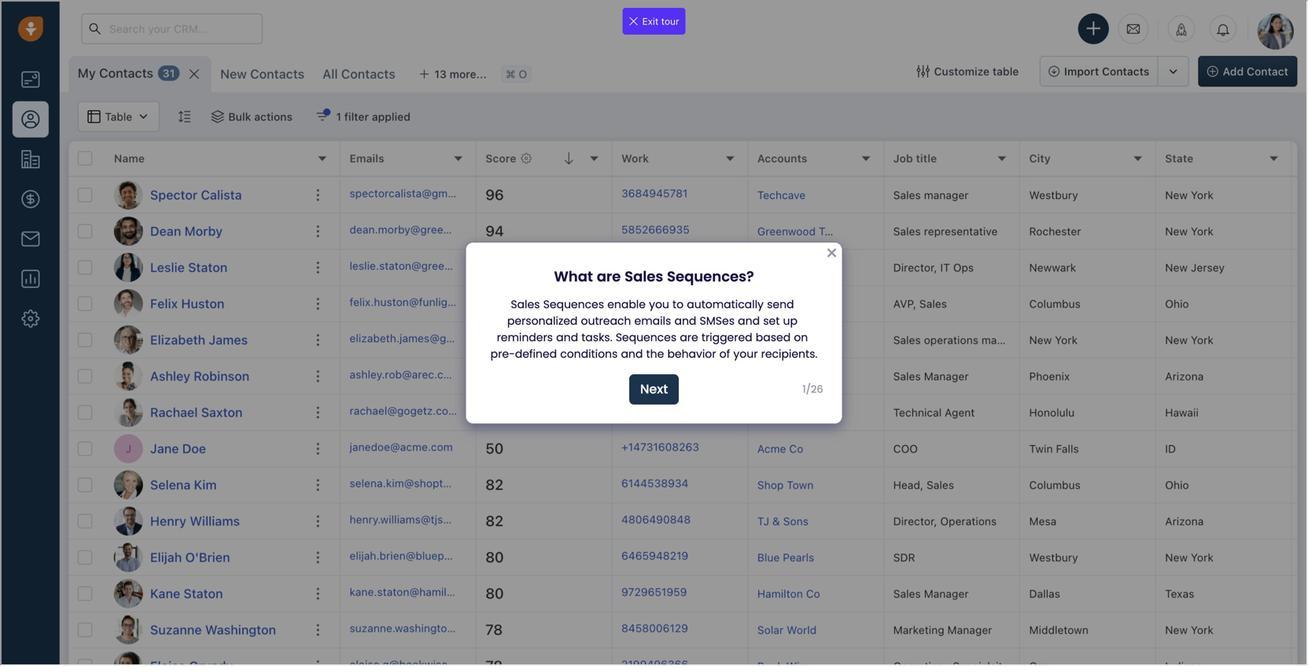 Task type: vqa. For each thing, say whether or not it's contained in the screenshot.
and
yes



Task type: locate. For each thing, give the bounding box(es) containing it.
sms
[[611, 294, 638, 309], [632, 323, 652, 334]]

call down call reminder
[[489, 323, 505, 334]]

0 vertical spatial and
[[498, 7, 517, 20]]

1 vertical spatial of
[[1138, 156, 1147, 167]]

an up the once
[[1170, 169, 1180, 180]]

0 vertical spatial are
[[1041, 129, 1057, 142]]

remove contacts whose email status is bounced
[[90, 548, 307, 559]]

how right 4
[[90, 425, 117, 440]]

remove for remove contacts whose email status is bounced
[[90, 548, 126, 559]]

1 horizontal spatial do
[[160, 191, 175, 206]]

you left want
[[178, 191, 199, 206]]

1 horizontal spatial save
[[910, 639, 931, 650]]

save for save and start
[[910, 639, 931, 650]]

0 horizontal spatial reminder,
[[1011, 183, 1052, 194]]

0 horizontal spatial sales
[[67, 86, 95, 99]]

don't
[[191, 501, 214, 512]]

add for email
[[106, 323, 124, 334]]

add email
[[106, 323, 150, 334]]

who've up remove contacts from sequence after
[[168, 451, 200, 462]]

1 vertical spatial sales
[[1144, 450, 1173, 463]]

reminder, down crm.
[[1081, 183, 1123, 194]]

sales up crm.
[[1060, 129, 1087, 142]]

a up "limits"
[[1089, 217, 1095, 228]]

call inside a sales sequence is a series of steps you can set up to nurture contacts in the crm. a step can be an email, task, call reminder, email reminder, or sms. once your steps are lined up, the crm executes them automatically for you.
[[1236, 169, 1251, 180]]

1 horizontal spatial sales
[[1144, 450, 1173, 463]]

close image
[[1285, 10, 1293, 18]]

contacts down remove contacts who don't have an owner at bottom left
[[129, 524, 167, 535]]

sales
[[67, 86, 95, 99], [1144, 450, 1173, 463]]

how down up, at the top right
[[1011, 217, 1030, 228]]

0 horizontal spatial how
[[90, 425, 117, 440]]

enable
[[520, 7, 555, 20]]

1 vertical spatial sms
[[632, 323, 652, 334]]

them
[[1111, 196, 1133, 207]]

way
[[570, 7, 590, 20]]

you right so
[[892, 7, 911, 20]]

contacts up remove contacts from sequence after
[[127, 451, 166, 462]]

cancel
[[78, 639, 109, 650]]

bounced
[[267, 548, 307, 559]]

exit
[[192, 425, 213, 440]]

1 email from the left
[[105, 294, 136, 309]]

tour inside interactive tour button
[[1174, 426, 1192, 437]]

1 horizontal spatial start
[[984, 7, 1009, 20]]

1 vertical spatial sequences
[[1175, 450, 1234, 463]]

0 vertical spatial call
[[1236, 169, 1251, 180]]

from left 'scratch.'
[[1012, 7, 1036, 20]]

1 vertical spatial you
[[1177, 156, 1193, 167]]

add sms button
[[588, 315, 661, 342]]

0 horizontal spatial email
[[105, 294, 136, 309]]

are up 'in'
[[1041, 129, 1057, 142]]

contacts inside a sales sequence is a series of steps you can set up to nurture contacts in the crm. a step can be an email, task, call reminder, email reminder, or sms. once your steps are lined up, the crm executes them automatically for you.
[[1011, 169, 1049, 180]]

do left want
[[160, 191, 175, 206]]

tour right interactive
[[1174, 426, 1192, 437]]

1 vertical spatial how
[[90, 425, 117, 440]]

interactive
[[1125, 426, 1172, 437]]

contacts left 'in'
[[1011, 169, 1049, 180]]

add inside button
[[365, 323, 383, 334]]

sequence inside a sales sequence is a series of steps you can set up to nurture contacts in the crm. a step can be an email, task, call reminder, email reminder, or sms. once your steps are lined up, the crm executes them automatically for you.
[[1045, 156, 1088, 167]]

add for sms
[[611, 323, 629, 334]]

0 vertical spatial who've
[[168, 451, 200, 462]]

the right all
[[278, 451, 292, 462]]

sales down them
[[1097, 217, 1120, 228]]

how for how to configure a sales sequence
[[1011, 217, 1030, 228]]

up
[[1230, 156, 1242, 167]]

remove contacts from sequence after
[[89, 475, 258, 486]]

email up add email reminder button
[[207, 294, 238, 309]]

1 vertical spatial an
[[240, 501, 251, 512]]

to up daily
[[1033, 217, 1042, 228]]

call reminder
[[462, 294, 539, 309]]

connect your mailbox link
[[255, 7, 371, 20]]

is inside a sales sequence is a series of steps you can set up to nurture contacts in the crm. a step can be an email, task, call reminder, email reminder, or sms. once your steps are lined up, the crm executes them automatically for you.
[[1091, 156, 1098, 167]]

1 vertical spatial do
[[120, 425, 135, 440]]

to right don't
[[971, 7, 981, 20]]

is up crm.
[[1091, 156, 1098, 167]]

sequence
[[255, 86, 305, 99], [1045, 156, 1088, 167], [1123, 217, 1166, 228], [192, 475, 235, 486]]

0 vertical spatial you
[[892, 7, 911, 20]]

contacts left the exit
[[138, 425, 189, 440]]

1 vertical spatial the
[[1027, 196, 1042, 207]]

your
[[302, 7, 325, 20], [1190, 183, 1209, 194], [216, 425, 242, 440], [249, 524, 268, 535]]

what steps do you want freshsales to execute?
[[90, 191, 367, 206]]

0 horizontal spatial is
[[258, 548, 265, 559]]

tour right exit
[[661, 16, 680, 27]]

0 vertical spatial a
[[1101, 156, 1106, 167]]

what right 3
[[90, 191, 121, 206]]

a
[[1011, 156, 1017, 167], [1106, 169, 1112, 180]]

of right the sync on the top left
[[620, 7, 631, 20]]

1 horizontal spatial are
[[1239, 183, 1253, 194]]

0 vertical spatial can
[[1195, 156, 1211, 167]]

0 vertical spatial do
[[160, 191, 175, 206]]

1 vertical spatial who've
[[170, 524, 201, 535]]

of down interactive
[[1130, 450, 1141, 463]]

0 vertical spatial tour
[[661, 16, 680, 27]]

task
[[364, 294, 391, 309]]

0 horizontal spatial are
[[1041, 129, 1057, 142]]

the right up, at the top right
[[1027, 196, 1042, 207]]

freshsales
[[234, 191, 297, 206]]

in
[[1052, 169, 1060, 180]]

1 vertical spatial have
[[217, 501, 238, 512]]

1 horizontal spatial from
[[1012, 7, 1036, 20]]

0 horizontal spatial what
[[90, 191, 121, 206]]

1 vertical spatial a
[[1106, 169, 1112, 180]]

0 vertical spatial is
[[1091, 156, 1098, 167]]

1 vertical spatial call
[[489, 323, 505, 334]]

connect your mailbox to improve deliverability and enable 2-way sync of email conversations.
[[255, 7, 740, 20]]

tour right the take
[[1106, 450, 1128, 463]]

0 horizontal spatial tour
[[661, 16, 680, 27]]

0 vertical spatial have
[[944, 7, 968, 20]]

2 horizontal spatial tour
[[1174, 426, 1192, 437]]

steps down task,
[[1212, 183, 1236, 194]]

email up add email button at the left of page
[[105, 294, 136, 309]]

remove
[[89, 451, 124, 462], [89, 475, 124, 486], [90, 501, 126, 512], [90, 524, 126, 535], [90, 548, 126, 559], [90, 572, 126, 583]]

0 horizontal spatial start
[[953, 639, 974, 650]]

None text field
[[262, 472, 286, 490]]

1 horizontal spatial can
[[1195, 156, 1211, 167]]

0 horizontal spatial an
[[240, 501, 251, 512]]

of inside a sales sequence is a series of steps you can set up to nurture contacts in the crm. a step can be an email, task, call reminder, email reminder, or sms. once your steps are lined up, the crm executes them automatically for you.
[[1138, 156, 1147, 167]]

reminder, up up, at the top right
[[1011, 183, 1052, 194]]

1 vertical spatial start
[[953, 639, 974, 650]]

to right up
[[1244, 156, 1253, 167]]

are left lined
[[1239, 183, 1253, 194]]

improve
[[384, 7, 426, 20]]

your left 'mailbox'
[[302, 7, 325, 20]]

1 horizontal spatial an
[[1170, 169, 1180, 180]]

1 horizontal spatial email
[[207, 294, 238, 309]]

contacts for remove contacts who don't have an owner
[[129, 501, 167, 512]]

contacts for remove contacts whose email status is bounced
[[129, 548, 167, 559]]

add
[[106, 323, 124, 334], [365, 323, 383, 334], [469, 323, 487, 334], [611, 323, 629, 334], [215, 326, 232, 337]]

what's new image
[[1196, 45, 1207, 56]]

2 save from the left
[[910, 639, 931, 650]]

1 horizontal spatial a
[[1106, 169, 1112, 180]]

sync
[[593, 7, 617, 20]]

save
[[848, 639, 870, 650], [910, 639, 931, 650]]

sequences inside sales sequences link
[[98, 86, 155, 99]]

sales
[[225, 86, 252, 99], [1060, 129, 1087, 142], [1020, 156, 1042, 167], [1097, 217, 1120, 228]]

save and start button
[[901, 631, 982, 658]]

1 vertical spatial tour
[[1174, 426, 1192, 437]]

you
[[892, 7, 911, 20], [1177, 156, 1193, 167], [178, 191, 199, 206]]

all
[[265, 451, 275, 462]]

who've for gone
[[168, 451, 200, 462]]

who've
[[168, 451, 200, 462], [170, 524, 201, 535], [170, 572, 201, 583]]

1 horizontal spatial what
[[1011, 129, 1038, 142]]

2 vertical spatial tour
[[1106, 450, 1128, 463]]

what are sales sequences?
[[1011, 129, 1152, 142]]

mailbox
[[328, 7, 368, 20]]

sequence up 'in'
[[1045, 156, 1088, 167]]

reminder up "add call reminder"
[[487, 294, 539, 309]]

0 vertical spatial sms
[[611, 294, 638, 309]]

1 horizontal spatial call
[[1236, 169, 1251, 180]]

1 horizontal spatial is
[[1091, 156, 1098, 167]]

2 vertical spatial who've
[[170, 572, 201, 583]]

nurture
[[1256, 156, 1288, 167]]

have right don't
[[217, 501, 238, 512]]

sequences?
[[1090, 129, 1152, 142]]

crm
[[1044, 196, 1065, 207]]

what up up, at the top right
[[1011, 129, 1038, 142]]

your down the email,
[[1190, 183, 1209, 194]]

from up who
[[168, 475, 189, 486]]

my daily email limits link
[[1011, 237, 1100, 248]]

tour inside exit tour "button"
[[661, 16, 680, 27]]

1 horizontal spatial you
[[892, 7, 911, 20]]

0 horizontal spatial call
[[489, 323, 505, 334]]

1 vertical spatial and
[[934, 639, 950, 650]]

0 horizontal spatial have
[[217, 501, 238, 512]]

of
[[620, 7, 631, 20], [1138, 156, 1147, 167], [1130, 450, 1141, 463]]

do right 4
[[120, 425, 135, 440]]

whose
[[170, 548, 199, 559]]

reminder,
[[1011, 183, 1052, 194], [1081, 183, 1123, 194]]

1 horizontal spatial the
[[1027, 196, 1042, 207]]

to right replied
[[237, 524, 246, 535]]

sequences down interactive tour
[[1175, 450, 1234, 463]]

0 vertical spatial an
[[1170, 169, 1180, 180]]

how to configure a sales sequence
[[1011, 217, 1166, 228]]

contacts for remove contacts who've gone through all the steps
[[127, 451, 166, 462]]

is right "status"
[[258, 548, 265, 559]]

1 horizontal spatial and
[[934, 639, 950, 650]]

2 email from the left
[[207, 294, 238, 309]]

0 vertical spatial start
[[984, 7, 1009, 20]]

email inside a sales sequence is a series of steps you can set up to nurture contacts in the crm. a step can be an email, task, call reminder, email reminder, or sms. once your steps are lined up, the crm executes them automatically for you.
[[1055, 183, 1079, 194]]

0 horizontal spatial save
[[848, 639, 870, 650]]

contacts up settings
[[129, 572, 167, 583]]

1 vertical spatial are
[[1239, 183, 1253, 194]]

an left owner at the bottom left of the page
[[240, 501, 251, 512]]

to left execute?
[[300, 191, 312, 206]]

replied
[[204, 524, 235, 535]]

0 vertical spatial sequences
[[98, 86, 155, 99]]

of right series
[[1138, 156, 1147, 167]]

1 horizontal spatial reminder,
[[1081, 183, 1123, 194]]

email
[[634, 7, 661, 20], [1055, 183, 1079, 194], [1050, 237, 1074, 248], [127, 323, 150, 334], [235, 326, 259, 337], [271, 524, 295, 535], [201, 548, 225, 559]]

executes
[[1068, 196, 1108, 207]]

email
[[105, 294, 136, 309], [207, 294, 238, 309]]

remove contacts who don't have an owner
[[90, 501, 281, 512]]

you up the email,
[[1177, 156, 1193, 167]]

0 horizontal spatial you
[[178, 191, 199, 206]]

for
[[1198, 196, 1210, 207]]

your right the exit
[[216, 425, 242, 440]]

0 horizontal spatial can
[[1137, 169, 1153, 180]]

2 horizontal spatial you
[[1177, 156, 1193, 167]]

0 vertical spatial what
[[1011, 129, 1038, 142]]

add email reminder
[[215, 326, 301, 337]]

who've down whose
[[170, 572, 201, 583]]

are inside a sales sequence is a series of steps you can set up to nurture contacts in the crm. a step can be an email, task, call reminder, email reminder, or sms. once your steps are lined up, the crm executes them automatically for you.
[[1239, 183, 1253, 194]]

be
[[1156, 169, 1167, 180]]

2 reminder, from the left
[[1081, 183, 1123, 194]]

sequences down search your crm... text box
[[98, 86, 155, 99]]

1 horizontal spatial how
[[1011, 217, 1030, 228]]

0 vertical spatial how
[[1011, 217, 1030, 228]]

a
[[1101, 156, 1106, 167], [1089, 217, 1095, 228], [1097, 450, 1103, 463]]

interactive tour
[[1125, 426, 1192, 437]]

reminder up add email reminder
[[241, 294, 294, 309]]

1 vertical spatial what
[[90, 191, 121, 206]]

a left the step
[[1106, 169, 1112, 180]]

can up the email,
[[1195, 156, 1211, 167]]

show
[[67, 594, 91, 605]]

1 vertical spatial from
[[168, 475, 189, 486]]

0 horizontal spatial sequences
[[98, 86, 155, 99]]

add call reminder
[[469, 323, 547, 334]]

how for how do contacts exit your sequence?
[[90, 425, 117, 440]]

contacts
[[1011, 169, 1049, 180], [138, 425, 189, 440], [127, 451, 166, 462], [127, 475, 166, 486], [129, 501, 167, 512], [129, 524, 167, 535], [129, 548, 167, 559], [129, 572, 167, 583]]

an
[[1170, 169, 1180, 180], [240, 501, 251, 512]]

crm.
[[1079, 169, 1103, 180]]

0 vertical spatial sales
[[67, 86, 95, 99]]

1 horizontal spatial tour
[[1106, 450, 1128, 463]]

a right the take
[[1097, 450, 1103, 463]]

email reminder
[[207, 294, 294, 309]]

2 horizontal spatial the
[[1062, 169, 1077, 180]]

sales up up, at the top right
[[1020, 156, 1042, 167]]

contacts up remove contacts who don't have an owner at bottom left
[[127, 475, 166, 486]]

contacts left whose
[[129, 548, 167, 559]]

who've down remove contacts who don't have an owner at bottom left
[[170, 524, 201, 535]]

0 vertical spatial from
[[1012, 7, 1036, 20]]

you.
[[1213, 196, 1232, 207]]

have
[[944, 7, 968, 20], [217, 501, 238, 512]]

call down up
[[1236, 169, 1251, 180]]

add sms
[[611, 323, 652, 334]]

remove contacts who've replied to your email
[[90, 524, 295, 535]]

from
[[1012, 7, 1036, 20], [168, 475, 189, 486]]

2 vertical spatial the
[[278, 451, 292, 462]]

reminder down call reminder
[[507, 323, 547, 334]]

reminder
[[241, 294, 294, 309], [487, 294, 539, 309], [507, 323, 547, 334], [261, 326, 301, 337]]

can
[[1195, 156, 1211, 167], [1137, 169, 1153, 180]]

you inside a sales sequence is a series of steps you can set up to nurture contacts in the crm. a step can be an email, task, call reminder, email reminder, or sms. once your steps are lined up, the crm executes them automatically for you.
[[1177, 156, 1193, 167]]

0 vertical spatial a
[[1011, 156, 1017, 167]]

a up crm.
[[1101, 156, 1106, 167]]

plans
[[1057, 46, 1081, 57]]

1 save from the left
[[848, 639, 870, 650]]

the right 'in'
[[1062, 169, 1077, 180]]

0 horizontal spatial and
[[498, 7, 517, 20]]

0 horizontal spatial from
[[168, 475, 189, 486]]

have right don't
[[944, 7, 968, 20]]

are
[[1041, 129, 1057, 142], [1239, 183, 1253, 194]]

sales right the create
[[225, 86, 252, 99]]

1 reminder, from the left
[[1011, 183, 1052, 194]]

contacts left who
[[129, 501, 167, 512]]

can up sms.
[[1137, 169, 1153, 180]]

a up up, at the top right
[[1011, 156, 1017, 167]]



Task type: describe. For each thing, give the bounding box(es) containing it.
advanced
[[94, 594, 137, 605]]

exit tour
[[642, 16, 680, 27]]

remove for remove contacts who've replied to your email
[[90, 524, 126, 535]]

who've for unsubscribed
[[170, 572, 201, 583]]

contacts for remove contacts who've unsubscribed
[[129, 572, 167, 583]]

sequence down automatically
[[1123, 217, 1166, 228]]

explore plans link
[[1011, 42, 1090, 61]]

execute?
[[315, 191, 367, 206]]

0 horizontal spatial a
[[1011, 156, 1017, 167]]

add task button
[[342, 315, 413, 342]]

save and start
[[910, 639, 974, 650]]

save button
[[828, 631, 891, 658]]

start inside button
[[953, 639, 974, 650]]

how do contacts exit your sequence?
[[90, 425, 309, 440]]

want
[[202, 191, 231, 206]]

so you don't have to start from scratch.
[[877, 7, 1081, 20]]

show advanced settings link
[[67, 594, 175, 605]]

series
[[1109, 156, 1135, 167]]

lined
[[1256, 183, 1277, 194]]

through
[[227, 451, 262, 462]]

exclude weekends
[[113, 143, 194, 154]]

your down owner at the bottom left of the page
[[249, 524, 268, 535]]

email for email reminder
[[207, 294, 238, 309]]

an inside a sales sequence is a series of steps you can set up to nurture contacts in the crm. a step can be an email, task, call reminder, email reminder, or sms. once your steps are lined up, the crm executes them automatically for you.
[[1170, 169, 1180, 180]]

add email reminder button
[[191, 318, 310, 345]]

4
[[72, 428, 78, 437]]

scratch.
[[1039, 7, 1081, 20]]

show advanced settings
[[67, 594, 175, 605]]

or
[[1126, 183, 1135, 194]]

once
[[1163, 183, 1187, 194]]

contacts for remove contacts who've replied to your email
[[129, 524, 167, 535]]

deliverability
[[429, 7, 495, 20]]

0 vertical spatial of
[[620, 7, 631, 20]]

who've for replied
[[170, 524, 201, 535]]

automatically
[[1136, 196, 1195, 207]]

reminder down email reminder
[[261, 326, 301, 337]]

2 vertical spatial a
[[1097, 450, 1103, 463]]

1 horizontal spatial have
[[944, 7, 968, 20]]

take
[[1069, 450, 1094, 463]]

limits
[[1076, 237, 1100, 248]]

0 horizontal spatial the
[[278, 451, 292, 462]]

sequence down gone
[[192, 475, 235, 486]]

unsubscribed
[[204, 572, 265, 583]]

remove contacts who've gone through all the steps
[[89, 451, 319, 462]]

create sales sequence
[[188, 86, 305, 99]]

up,
[[1011, 196, 1025, 207]]

explore plans
[[1020, 46, 1081, 57]]

how to configure a sales sequence link
[[1011, 217, 1166, 228]]

so
[[877, 7, 889, 20]]

steps up be
[[1150, 156, 1174, 167]]

to right 'mailbox'
[[371, 7, 381, 20]]

3
[[72, 194, 78, 203]]

call
[[462, 294, 484, 309]]

weekends
[[150, 143, 194, 154]]

add call reminder button
[[445, 315, 556, 342]]

steps down 'exclude'
[[125, 191, 157, 206]]

explore
[[1020, 46, 1054, 57]]

step
[[1115, 169, 1135, 180]]

remove for remove contacts who don't have an owner
[[90, 501, 126, 512]]

0 vertical spatial the
[[1062, 169, 1077, 180]]

email for email
[[105, 294, 136, 309]]

gone
[[202, 451, 225, 462]]

exit tour button
[[623, 8, 686, 35]]

contacts for remove contacts from sequence after
[[127, 475, 166, 486]]

save for save
[[848, 639, 870, 650]]

what for what steps do you want freshsales to execute?
[[90, 191, 121, 206]]

sales inside a sales sequence is a series of steps you can set up to nurture contacts in the crm. a step can be an email, task, call reminder, email reminder, or sms. once your steps are lined up, the crm executes them automatically for you.
[[1020, 156, 1042, 167]]

add email button
[[83, 315, 159, 342]]

sales sequences link
[[66, 81, 156, 106]]

what for what are sales sequences?
[[1011, 129, 1038, 142]]

status
[[227, 548, 255, 559]]

a sales sequence is a series of steps you can set up to nurture contacts in the crm. a step can be an email, task, call reminder, email reminder, or sms. once your steps are lined up, the crm executes them automatically for you.
[[1011, 156, 1288, 207]]

2 vertical spatial you
[[178, 191, 199, 206]]

2-
[[558, 7, 570, 20]]

sms inside button
[[632, 323, 652, 334]]

add for task
[[365, 323, 383, 334]]

sequence right the create
[[255, 86, 305, 99]]

tour for exit tour
[[661, 16, 680, 27]]

remove for remove contacts who've unsubscribed
[[90, 572, 126, 583]]

0 horizontal spatial do
[[120, 425, 135, 440]]

sales sequences
[[67, 86, 155, 99]]

set
[[1214, 156, 1228, 167]]

exit
[[642, 16, 659, 27]]

connect
[[255, 7, 299, 20]]

tour for interactive tour
[[1174, 426, 1192, 437]]

settings
[[140, 594, 175, 605]]

task
[[386, 323, 404, 334]]

send email image
[[1161, 47, 1172, 57]]

2 vertical spatial of
[[1130, 450, 1141, 463]]

add for email reminder
[[215, 326, 232, 337]]

owner
[[254, 501, 281, 512]]

to inside a sales sequence is a series of steps you can set up to nurture contacts in the crm. a step can be an email, task, call reminder, email reminder, or sms. once your steps are lined up, the crm executes them automatically for you.
[[1244, 156, 1253, 167]]

conversations.
[[664, 7, 740, 20]]

remove for remove contacts who've gone through all the steps
[[89, 451, 124, 462]]

1 horizontal spatial sequences
[[1175, 450, 1234, 463]]

a inside a sales sequence is a series of steps you can set up to nurture contacts in the crm. a step can be an email, task, call reminder, email reminder, or sms. once your steps are lined up, the crm executes them automatically for you.
[[1101, 156, 1106, 167]]

your inside a sales sequence is a series of steps you can set up to nurture contacts in the crm. a step can be an email, task, call reminder, email reminder, or sms. once your steps are lined up, the crm executes them automatically for you.
[[1190, 183, 1209, 194]]

1 vertical spatial can
[[1137, 169, 1153, 180]]

1 vertical spatial a
[[1089, 217, 1095, 228]]

remove for remove contacts from sequence after
[[89, 475, 124, 486]]

task,
[[1212, 169, 1234, 180]]

Search your CRM... text field
[[69, 38, 227, 65]]

call inside "add call reminder" button
[[489, 323, 505, 334]]

interactive tour button
[[1103, 422, 1200, 441]]

my
[[1011, 237, 1024, 248]]

sequence?
[[245, 425, 309, 440]]

and inside button
[[934, 639, 950, 650]]

1 vertical spatial is
[[258, 548, 265, 559]]

don't
[[913, 7, 941, 20]]

add task
[[365, 323, 404, 334]]

after
[[237, 475, 258, 486]]

cancel button
[[62, 631, 125, 658]]

who
[[170, 501, 188, 512]]

take a tour of sales sequences
[[1069, 450, 1234, 463]]

exclude
[[113, 143, 147, 154]]

daily
[[1027, 237, 1047, 248]]

create
[[188, 86, 222, 99]]

steps right all
[[295, 451, 319, 462]]



